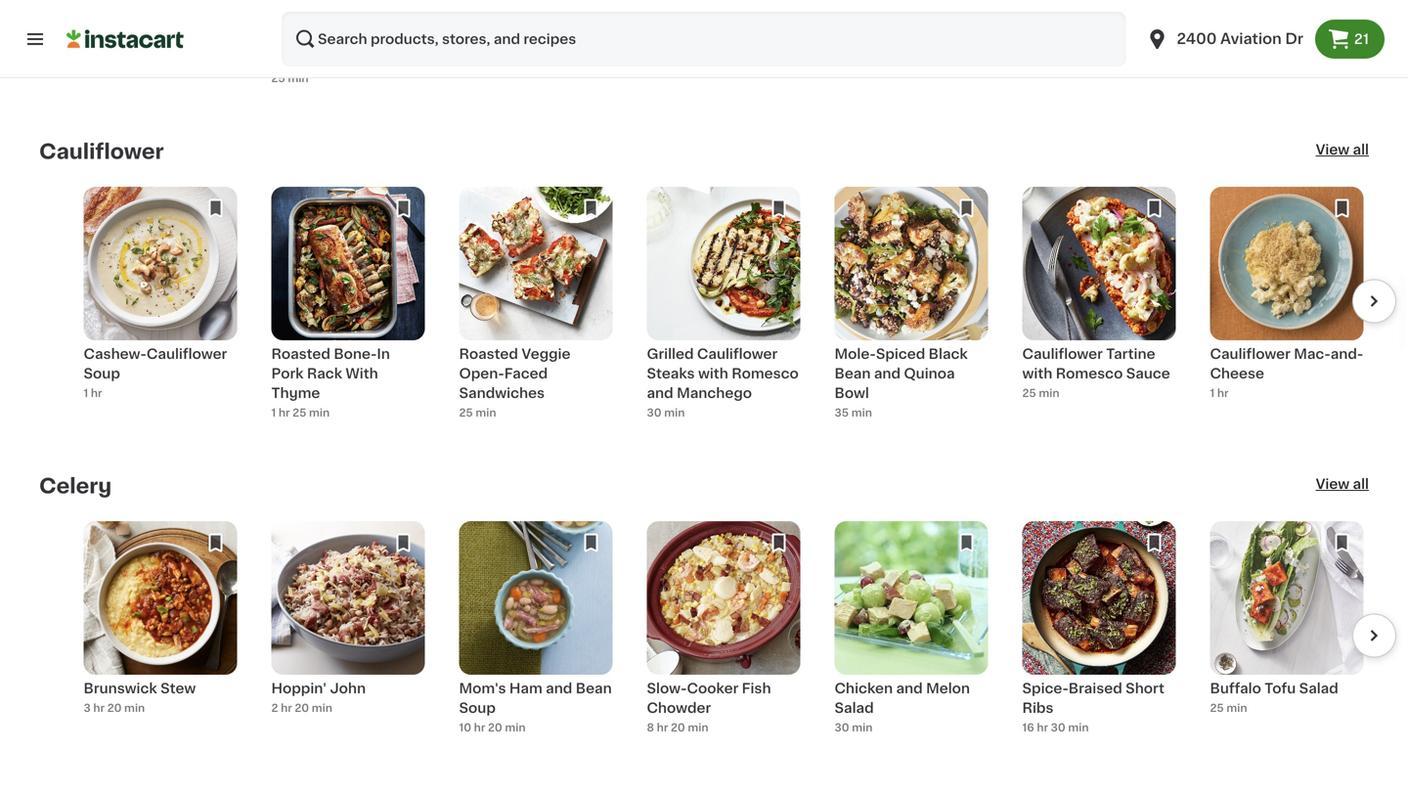 Task type: vqa. For each thing, say whether or not it's contained in the screenshot.
share
no



Task type: locate. For each thing, give the bounding box(es) containing it.
spice- inside recipe card group
[[1023, 682, 1069, 695]]

min
[[122, 53, 143, 64], [288, 73, 309, 84], [1039, 388, 1060, 399], [309, 407, 330, 418], [476, 407, 497, 418], [665, 407, 685, 418], [852, 407, 873, 418], [124, 703, 145, 714], [312, 703, 333, 714], [1227, 703, 1248, 714], [505, 722, 526, 733], [688, 722, 709, 733], [852, 722, 873, 733], [1069, 722, 1089, 733]]

pork-
[[1261, 13, 1299, 26]]

min down buffalo at the bottom right of the page
[[1227, 703, 1248, 714]]

roasted up pork
[[271, 347, 331, 361]]

grilled up steaks
[[647, 347, 694, 361]]

with right tacos on the top of the page
[[379, 13, 412, 26]]

all
[[1354, 143, 1370, 156], [1354, 477, 1370, 491]]

buffalo tofu salad
[[1211, 682, 1339, 695]]

20 down brunswick
[[107, 703, 122, 714]]

20 right 8
[[671, 722, 685, 733]]

hr
[[91, 53, 102, 64], [91, 388, 102, 399], [1218, 388, 1229, 399], [279, 407, 290, 418], [93, 703, 105, 714], [281, 703, 292, 714], [474, 722, 486, 733], [657, 722, 669, 733], [1037, 722, 1049, 733]]

chowder
[[647, 32, 711, 46], [647, 701, 711, 715]]

mom's
[[459, 13, 506, 26], [459, 682, 506, 695]]

25 down sandwiches
[[459, 407, 473, 418]]

1 ham from the top
[[510, 13, 543, 26]]

1 horizontal spatial with
[[379, 13, 412, 26]]

2 all from the top
[[1354, 477, 1370, 491]]

hr for mom's ham and bean soup
[[474, 722, 486, 733]]

fish
[[742, 13, 771, 26], [742, 682, 771, 695]]

view all link
[[1316, 140, 1370, 163], [1316, 474, 1370, 498]]

all for cauliflower
[[1354, 143, 1370, 156]]

1 vertical spatial mom's
[[459, 682, 506, 695]]

1 horizontal spatial salad
[[835, 701, 874, 715]]

2 fish from the top
[[742, 682, 771, 695]]

21
[[1355, 32, 1370, 46]]

0 horizontal spatial with
[[84, 32, 114, 46]]

1 down 'cheese'
[[1211, 388, 1215, 399]]

0 vertical spatial grilled
[[84, 13, 131, 26]]

2 1 hr from the left
[[1211, 388, 1229, 399]]

1 vertical spatial view all link
[[1316, 474, 1370, 498]]

1 horizontal spatial braised
[[1069, 682, 1123, 695]]

min down brunswick stew
[[124, 703, 145, 714]]

0 vertical spatial short
[[938, 13, 977, 26]]

cauliflower inside grilled cauliflower steaks with romesco and manchego
[[697, 347, 778, 361]]

buffalo
[[1211, 682, 1262, 695]]

recipe card group containing grilled cauliflower steaks with romesco and manchego
[[647, 187, 801, 427]]

2 chowder from the top
[[647, 701, 711, 715]]

0 vertical spatial fish
[[742, 13, 771, 26]]

item carousel region for celery
[[39, 521, 1397, 762]]

hr right 2
[[281, 703, 292, 714]]

and
[[546, 13, 573, 26], [875, 367, 901, 380], [647, 386, 674, 400], [546, 682, 573, 695], [897, 682, 923, 695]]

1 horizontal spatial ribs
[[1023, 701, 1054, 715]]

30 min
[[647, 407, 685, 418], [835, 722, 873, 733]]

1 horizontal spatial romesco
[[1056, 367, 1123, 380]]

1 horizontal spatial roasted
[[459, 347, 518, 361]]

1 fish from the top
[[742, 13, 771, 26]]

0 horizontal spatial 30 min
[[647, 407, 685, 418]]

spice-
[[835, 13, 881, 26], [1023, 682, 1069, 695]]

1 vertical spatial view all
[[1316, 477, 1370, 491]]

open-
[[459, 367, 505, 380]]

3
[[84, 703, 91, 714]]

0 vertical spatial slow-
[[647, 13, 687, 26]]

25 inside summer tacos with scallion-peanut relish 25 min
[[271, 73, 285, 84]]

celery
[[39, 476, 112, 496]]

2 vertical spatial bean
[[576, 682, 612, 695]]

item carousel region for cauliflower
[[39, 187, 1397, 427]]

min right 10
[[505, 722, 526, 733]]

25 min for roasted veggie open-faced sandwiches
[[459, 407, 497, 418]]

item carousel region containing cashew-cauliflower soup
[[39, 187, 1397, 427]]

0 horizontal spatial spice-
[[835, 13, 881, 26]]

10 hr 20 min
[[459, 722, 526, 733]]

with inside grilled steak salad with asian dressing 1 hr 30 min
[[84, 32, 114, 46]]

hoppin'
[[271, 682, 327, 695]]

cauliflower mac-and- cheese
[[1211, 347, 1364, 380]]

veggie
[[522, 347, 571, 361]]

recipe card group containing buffalo tofu salad
[[1211, 521, 1364, 762]]

roasted up vegetables
[[1073, 13, 1132, 26]]

16 hr 30 min
[[1023, 722, 1089, 733]]

min inside grilled steak salad with asian dressing 1 hr 30 min
[[122, 53, 143, 64]]

0 horizontal spatial roasted
[[271, 347, 331, 361]]

1 romesco from the left
[[732, 367, 799, 380]]

None search field
[[282, 12, 1127, 67]]

1 view all from the top
[[1316, 143, 1370, 156]]

1 vertical spatial fish
[[742, 682, 771, 695]]

spice-braised short ribs
[[835, 13, 977, 46], [1023, 682, 1165, 715]]

0 vertical spatial slow-cooker fish chowder
[[647, 13, 771, 46]]

1 item carousel region from the top
[[39, 187, 1397, 427]]

2 view all from the top
[[1316, 477, 1370, 491]]

hr down thyme at the left of the page
[[279, 407, 290, 418]]

tacos
[[334, 13, 376, 26]]

salad inside chicken and melon salad
[[835, 701, 874, 715]]

0 vertical spatial mom's
[[459, 13, 506, 26]]

romesco
[[732, 367, 799, 380], [1056, 367, 1123, 380]]

1 vertical spatial grilled
[[647, 347, 694, 361]]

20
[[107, 703, 122, 714], [295, 703, 309, 714], [488, 722, 503, 733], [671, 722, 685, 733]]

1 for roasted bone-in pork rack with thyme
[[271, 407, 276, 418]]

soup
[[459, 32, 496, 46], [84, 367, 120, 380], [459, 701, 496, 715]]

bean
[[576, 13, 612, 26], [835, 367, 871, 380], [576, 682, 612, 695]]

with inside cauliflower tartine with romesco sauce
[[1023, 367, 1053, 380]]

grilled inside grilled steak salad with asian dressing 1 hr 30 min
[[84, 13, 131, 26]]

20 for hoppin'
[[295, 703, 309, 714]]

0 vertical spatial mom's ham and bean soup
[[459, 13, 612, 46]]

cauliflower
[[39, 141, 164, 162], [147, 347, 227, 361], [697, 347, 778, 361], [1023, 347, 1103, 361], [1211, 347, 1291, 361]]

bean inside mole-spiced black bean and quinoa bowl
[[835, 367, 871, 380]]

recipe card group
[[84, 187, 237, 427], [271, 187, 425, 427], [459, 187, 613, 427], [647, 187, 801, 427], [835, 187, 989, 427], [1023, 187, 1176, 427], [1211, 187, 1364, 427], [84, 521, 237, 762], [271, 521, 425, 762], [459, 521, 613, 762], [647, 521, 801, 762], [835, 521, 989, 762], [1023, 521, 1176, 762], [1211, 521, 1364, 762]]

1 vertical spatial slow-
[[647, 682, 687, 695]]

0 vertical spatial view all
[[1316, 143, 1370, 156]]

and- inside crispy pork-and-bok choy larb
[[1299, 13, 1332, 26]]

2 horizontal spatial salad
[[1300, 682, 1339, 695]]

25 down buffalo at the bottom right of the page
[[1211, 703, 1225, 714]]

0 vertical spatial with
[[379, 13, 412, 26]]

25
[[271, 73, 285, 84], [1023, 388, 1037, 399], [293, 407, 307, 418], [459, 407, 473, 418], [1211, 703, 1225, 714]]

1 mom's from the top
[[459, 13, 506, 26]]

with down bone-
[[346, 367, 378, 380]]

2 vertical spatial salad
[[835, 701, 874, 715]]

0 vertical spatial item carousel region
[[39, 187, 1397, 427]]

2 view from the top
[[1316, 477, 1350, 491]]

1 for cauliflower mac-and- cheese
[[1211, 388, 1215, 399]]

0 vertical spatial spice-braised short ribs
[[835, 13, 977, 46]]

salad down chicken
[[835, 701, 874, 715]]

romesco inside grilled cauliflower steaks with romesco and manchego
[[732, 367, 799, 380]]

0 vertical spatial ribs
[[835, 32, 866, 46]]

recipe card group containing mole-spiced black bean and quinoa bowl
[[835, 187, 989, 427]]

0 horizontal spatial romesco
[[732, 367, 799, 380]]

1 hr down 'cheese'
[[1211, 388, 1229, 399]]

hr right 8
[[657, 722, 669, 733]]

20 right 10
[[488, 722, 503, 733]]

recipe card group containing roasted bone-in pork rack with thyme
[[271, 187, 425, 427]]

0 vertical spatial 30 min
[[647, 407, 685, 418]]

25 min
[[1023, 388, 1060, 399], [459, 407, 497, 418], [1211, 703, 1248, 714]]

2 cooker from the top
[[687, 682, 739, 695]]

8 hr 20 min
[[647, 722, 709, 733]]

with for romesco
[[699, 367, 729, 380]]

roasted
[[1073, 13, 1132, 26], [271, 347, 331, 361], [459, 347, 518, 361]]

0 vertical spatial and-
[[1299, 13, 1332, 26]]

hr for hoppin' john
[[281, 703, 292, 714]]

1 vertical spatial slow-cooker fish chowder
[[647, 682, 771, 715]]

1 cooker from the top
[[687, 13, 739, 26]]

1 slow-cooker fish chowder from the top
[[647, 13, 771, 46]]

grilled inside grilled cauliflower steaks with romesco and manchego
[[647, 347, 694, 361]]

25 min down cauliflower tartine with romesco sauce
[[1023, 388, 1060, 399]]

crispy
[[1211, 13, 1257, 26]]

1 horizontal spatial 1 hr
[[1211, 388, 1229, 399]]

roasted for roasted bone-in pork rack with thyme
[[271, 347, 331, 361]]

stew
[[161, 682, 196, 695]]

20 for brunswick
[[107, 703, 122, 714]]

1 vertical spatial braised
[[1069, 682, 1123, 695]]

1 vertical spatial salad
[[1300, 682, 1339, 695]]

1 vertical spatial with
[[346, 367, 378, 380]]

min down cauliflower tartine with romesco sauce
[[1039, 388, 1060, 399]]

hr for roasted bone-in pork rack with thyme
[[279, 407, 290, 418]]

1 view all link from the top
[[1316, 140, 1370, 163]]

1 vertical spatial ham
[[510, 682, 543, 695]]

2 view all link from the top
[[1316, 474, 1370, 498]]

1 vertical spatial chowder
[[647, 701, 711, 715]]

1 all from the top
[[1354, 143, 1370, 156]]

25 min down buffalo at the bottom right of the page
[[1211, 703, 1248, 714]]

short
[[938, 13, 977, 26], [1126, 682, 1165, 695]]

0 vertical spatial salad
[[178, 13, 217, 26]]

summer
[[271, 13, 331, 26]]

0 horizontal spatial salad
[[178, 13, 217, 26]]

1 horizontal spatial short
[[1126, 682, 1165, 695]]

salad for buffalo tofu salad
[[1300, 682, 1339, 695]]

with
[[379, 13, 412, 26], [346, 367, 378, 380]]

view all for cauliflower
[[1316, 143, 1370, 156]]

roasted up open-
[[459, 347, 518, 361]]

1 horizontal spatial grilled
[[647, 347, 694, 361]]

short inside recipe card group
[[1126, 682, 1165, 695]]

view all for celery
[[1316, 477, 1370, 491]]

bean for 35 min
[[835, 367, 871, 380]]

0 horizontal spatial 25 min
[[459, 407, 497, 418]]

10
[[459, 722, 472, 733]]

slow-cooker fish chowder inside recipe card group
[[647, 682, 771, 715]]

25 min down sandwiches
[[459, 407, 497, 418]]

short left buffalo at the bottom right of the page
[[1126, 682, 1165, 695]]

hr down 'cheese'
[[1218, 388, 1229, 399]]

hr down instacart logo
[[91, 53, 102, 64]]

1 vertical spatial 30 min
[[835, 722, 873, 733]]

2 romesco from the left
[[1056, 367, 1123, 380]]

recipe card group containing brunswick stew
[[84, 521, 237, 762]]

2 horizontal spatial with
[[1023, 367, 1053, 380]]

1 vertical spatial all
[[1354, 477, 1370, 491]]

2 vertical spatial soup
[[459, 701, 496, 715]]

1
[[84, 53, 88, 64], [84, 388, 88, 399], [1211, 388, 1215, 399], [271, 407, 276, 418]]

hr right 10
[[474, 722, 486, 733]]

1 vertical spatial soup
[[84, 367, 120, 380]]

30 min for grilled cauliflower steaks with romesco and manchego
[[647, 407, 685, 418]]

0 vertical spatial all
[[1354, 143, 1370, 156]]

1 view from the top
[[1316, 143, 1350, 156]]

2 slow- from the top
[[647, 682, 687, 695]]

view for celery
[[1316, 477, 1350, 491]]

min down relish
[[288, 73, 309, 84]]

2 slow-cooker fish chowder from the top
[[647, 682, 771, 715]]

25 for roasted veggie open-faced sandwiches
[[459, 407, 473, 418]]

and inside mole-spiced black bean and quinoa bowl
[[875, 367, 901, 380]]

0 horizontal spatial spice-braised short ribs
[[835, 13, 977, 46]]

30 right the 16
[[1051, 722, 1066, 733]]

1 horizontal spatial spice-
[[1023, 682, 1069, 695]]

30 min down steaks
[[647, 407, 685, 418]]

21 button
[[1316, 20, 1385, 59]]

1 horizontal spatial 25 min
[[1023, 388, 1060, 399]]

recipe card group containing roasted veggie open-faced sandwiches
[[459, 187, 613, 427]]

item carousel region
[[39, 187, 1397, 427], [39, 521, 1397, 762]]

1 hr down cashew-
[[84, 388, 102, 399]]

grilled for grilled steak salad with asian dressing 1 hr 30 min
[[84, 13, 131, 26]]

0 vertical spatial chowder
[[647, 32, 711, 46]]

salad for grilled steak salad with asian dressing 1 hr 30 min
[[178, 13, 217, 26]]

0 vertical spatial cooker
[[687, 13, 739, 26]]

short left maple-
[[938, 13, 977, 26]]

bone-
[[334, 347, 377, 361]]

1 vertical spatial mom's ham and bean soup
[[459, 682, 612, 715]]

1 vertical spatial item carousel region
[[39, 521, 1397, 762]]

hr right 3
[[93, 703, 105, 714]]

slow-cooker fish chowder
[[647, 13, 771, 46], [647, 682, 771, 715]]

romesco up manchego
[[732, 367, 799, 380]]

16
[[1023, 722, 1035, 733]]

1 down cashew-
[[84, 388, 88, 399]]

1 1 hr from the left
[[84, 388, 102, 399]]

peanut
[[334, 32, 384, 46]]

scallion-
[[271, 32, 334, 46]]

2 horizontal spatial roasted
[[1073, 13, 1132, 26]]

2 horizontal spatial 25 min
[[1211, 703, 1248, 714]]

with
[[84, 32, 114, 46], [699, 367, 729, 380], [1023, 367, 1053, 380]]

steak
[[134, 13, 174, 26]]

min down steaks
[[665, 407, 685, 418]]

salad up dressing in the top of the page
[[178, 13, 217, 26]]

braised
[[881, 13, 935, 26], [1069, 682, 1123, 695]]

2 ham from the top
[[510, 682, 543, 695]]

0 vertical spatial braised
[[881, 13, 935, 26]]

0 vertical spatial view all link
[[1316, 140, 1370, 163]]

0 horizontal spatial 1 hr
[[84, 388, 102, 399]]

roasted inside maple-roasted vegetables
[[1073, 13, 1132, 26]]

2400 aviation dr button
[[1134, 12, 1316, 67]]

cauliflower tartine with romesco sauce
[[1023, 347, 1171, 380]]

0 horizontal spatial with
[[346, 367, 378, 380]]

slow-
[[647, 13, 687, 26], [647, 682, 687, 695]]

1 horizontal spatial with
[[699, 367, 729, 380]]

2
[[271, 703, 278, 714]]

0 vertical spatial soup
[[459, 32, 496, 46]]

cauliflower inside cauliflower mac-and- cheese
[[1211, 347, 1291, 361]]

1 vertical spatial spice-braised short ribs
[[1023, 682, 1165, 715]]

1 vertical spatial short
[[1126, 682, 1165, 695]]

1 vertical spatial view
[[1316, 477, 1350, 491]]

hr for cashew-cauliflower soup
[[91, 388, 102, 399]]

salad inside grilled steak salad with asian dressing 1 hr 30 min
[[178, 13, 217, 26]]

brunswick
[[84, 682, 157, 695]]

black
[[929, 347, 968, 361]]

30 min down chicken
[[835, 722, 873, 733]]

view
[[1316, 143, 1350, 156], [1316, 477, 1350, 491]]

roasted inside roasted bone-in pork rack with thyme
[[271, 347, 331, 361]]

item carousel region containing brunswick stew
[[39, 521, 1397, 762]]

roasted inside 'roasted veggie open-faced sandwiches'
[[459, 347, 518, 361]]

0 horizontal spatial grilled
[[84, 13, 131, 26]]

2 vertical spatial 25 min
[[1211, 703, 1248, 714]]

1 vertical spatial spice-
[[1023, 682, 1069, 695]]

soup inside cashew-cauliflower soup
[[84, 367, 120, 380]]

ribs
[[835, 32, 866, 46], [1023, 701, 1054, 715]]

1 vertical spatial 25 min
[[459, 407, 497, 418]]

min down hoppin' john
[[312, 703, 333, 714]]

manchego
[[677, 386, 752, 400]]

faced
[[505, 367, 548, 380]]

grilled up instacart logo
[[84, 13, 131, 26]]

1 horizontal spatial 30 min
[[835, 722, 873, 733]]

mom's ham and bean soup
[[459, 13, 612, 46], [459, 682, 612, 715]]

30
[[105, 53, 120, 64], [647, 407, 662, 418], [835, 722, 850, 733], [1051, 722, 1066, 733]]

hr down cashew-
[[91, 388, 102, 399]]

20 down hoppin'
[[295, 703, 309, 714]]

1 vertical spatial cooker
[[687, 682, 739, 695]]

romesco down tartine at right top
[[1056, 367, 1123, 380]]

min down asian
[[122, 53, 143, 64]]

min down sandwiches
[[476, 407, 497, 418]]

0 vertical spatial ham
[[510, 13, 543, 26]]

with inside grilled cauliflower steaks with romesco and manchego
[[699, 367, 729, 380]]

1 hr for cauliflower mac-and- cheese
[[1211, 388, 1229, 399]]

and-
[[1299, 13, 1332, 26], [1331, 347, 1364, 361]]

view all link for celery
[[1316, 474, 1370, 498]]

1 down instacart logo
[[84, 53, 88, 64]]

1 vertical spatial bean
[[835, 367, 871, 380]]

1 horizontal spatial spice-braised short ribs
[[1023, 682, 1165, 715]]

crispy pork-and-bok choy larb
[[1211, 13, 1359, 46]]

cashew-cauliflower soup
[[84, 347, 227, 380]]

hr right the 16
[[1037, 722, 1049, 733]]

and- inside cauliflower mac-and- cheese
[[1331, 347, 1364, 361]]

and- for pork-
[[1299, 13, 1332, 26]]

1 down thyme at the left of the page
[[271, 407, 276, 418]]

1 hr
[[84, 388, 102, 399], [1211, 388, 1229, 399]]

cheese
[[1211, 367, 1265, 380]]

grilled
[[84, 13, 131, 26], [647, 347, 694, 361]]

0 vertical spatial 25 min
[[1023, 388, 1060, 399]]

salad right tofu in the right bottom of the page
[[1300, 682, 1339, 695]]

0 vertical spatial view
[[1316, 143, 1350, 156]]

2 item carousel region from the top
[[39, 521, 1397, 762]]

0 horizontal spatial short
[[938, 13, 977, 26]]

25 down cauliflower tartine with romesco sauce
[[1023, 388, 1037, 399]]

recipe card group containing chicken and melon salad
[[835, 521, 989, 762]]

30 down instacart logo
[[105, 53, 120, 64]]

25 down thyme at the left of the page
[[293, 407, 307, 418]]

1 vertical spatial and-
[[1331, 347, 1364, 361]]

25 down relish
[[271, 73, 285, 84]]



Task type: describe. For each thing, give the bounding box(es) containing it.
braised inside recipe card group
[[1069, 682, 1123, 695]]

25 min for buffalo tofu salad
[[1211, 703, 1248, 714]]

view all link for cauliflower
[[1316, 140, 1370, 163]]

30 inside grilled steak salad with asian dressing 1 hr 30 min
[[105, 53, 120, 64]]

recipe card group containing cashew-cauliflower soup
[[84, 187, 237, 427]]

with inside summer tacos with scallion-peanut relish 25 min
[[379, 13, 412, 26]]

ham inside recipe card group
[[510, 682, 543, 695]]

aviation
[[1221, 32, 1282, 46]]

hr for brunswick stew
[[93, 703, 105, 714]]

recipe card group containing cauliflower mac-and- cheese
[[1211, 187, 1364, 427]]

chowder inside recipe card group
[[647, 701, 711, 715]]

mom's ham and bean soup link
[[459, 0, 613, 93]]

asian
[[117, 32, 156, 46]]

30 down chicken
[[835, 722, 850, 733]]

and inside chicken and melon salad
[[897, 682, 923, 695]]

crispy pork-and-bok choy larb link
[[1211, 0, 1364, 93]]

grilled for grilled cauliflower steaks with romesco and manchego
[[647, 347, 694, 361]]

brunswick stew
[[84, 682, 196, 695]]

spice-braised short ribs link
[[835, 0, 989, 93]]

1 mom's ham and bean soup from the top
[[459, 13, 612, 46]]

roasted veggie open-faced sandwiches
[[459, 347, 571, 400]]

35
[[835, 407, 849, 418]]

8
[[647, 722, 655, 733]]

maple-roasted vegetables
[[1023, 13, 1132, 46]]

chicken and melon salad
[[835, 682, 971, 715]]

grilled cauliflower steaks with romesco and manchego
[[647, 347, 799, 400]]

instacart logo image
[[67, 27, 184, 51]]

20 for slow-
[[671, 722, 685, 733]]

0 vertical spatial bean
[[576, 13, 612, 26]]

hr inside grilled steak salad with asian dressing 1 hr 30 min
[[91, 53, 102, 64]]

fish inside recipe card group
[[742, 682, 771, 695]]

min right 8
[[688, 722, 709, 733]]

25 min for cauliflower tartine with romesco sauce
[[1023, 388, 1060, 399]]

30 down steaks
[[647, 407, 662, 418]]

recipe card group containing cauliflower tartine with romesco sauce
[[1023, 187, 1176, 427]]

mac-
[[1295, 347, 1331, 361]]

roasted for roasted veggie open-faced sandwiches
[[459, 347, 518, 361]]

and- for mac-
[[1331, 347, 1364, 361]]

1 hr 25 min
[[271, 407, 330, 418]]

larb
[[1252, 32, 1284, 46]]

25 for cauliflower tartine with romesco sauce
[[1023, 388, 1037, 399]]

grilled steak salad with asian dressing 1 hr 30 min
[[84, 13, 223, 64]]

sauce
[[1127, 367, 1171, 380]]

hr for spice-braised short ribs
[[1037, 722, 1049, 733]]

cashew-
[[84, 347, 147, 361]]

0 horizontal spatial braised
[[881, 13, 935, 26]]

roasted bone-in pork rack with thyme
[[271, 347, 390, 400]]

vegetables
[[1023, 32, 1103, 46]]

min down chicken
[[852, 722, 873, 733]]

0 horizontal spatial ribs
[[835, 32, 866, 46]]

in
[[377, 347, 390, 361]]

2 mom's ham and bean soup from the top
[[459, 682, 612, 715]]

hr for slow-cooker fish chowder
[[657, 722, 669, 733]]

steaks
[[647, 367, 695, 380]]

quinoa
[[904, 367, 955, 380]]

slow- inside recipe card group
[[647, 682, 687, 695]]

choy
[[1211, 32, 1249, 46]]

cauliflower inside cauliflower tartine with romesco sauce
[[1023, 347, 1103, 361]]

bok
[[1332, 13, 1359, 26]]

dr
[[1286, 32, 1304, 46]]

30 min for chicken and melon salad
[[835, 722, 873, 733]]

all for celery
[[1354, 477, 1370, 491]]

bean for 10 hr 20 min
[[576, 682, 612, 695]]

2400 aviation dr
[[1177, 32, 1304, 46]]

john
[[330, 682, 366, 695]]

2400 aviation dr button
[[1146, 12, 1304, 67]]

tartine
[[1107, 347, 1156, 361]]

romesco inside cauliflower tartine with romesco sauce
[[1056, 367, 1123, 380]]

Search field
[[282, 12, 1127, 67]]

min inside summer tacos with scallion-peanut relish 25 min
[[288, 73, 309, 84]]

slow-cooker fish chowder link
[[647, 0, 801, 93]]

min right 35
[[852, 407, 873, 418]]

with inside roasted bone-in pork rack with thyme
[[346, 367, 378, 380]]

recipe card group containing hoppin' john
[[271, 521, 425, 762]]

2 mom's from the top
[[459, 682, 506, 695]]

summer tacos with scallion-peanut relish 25 min
[[271, 13, 412, 84]]

1 chowder from the top
[[647, 32, 711, 46]]

hr for cauliflower mac-and- cheese
[[1218, 388, 1229, 399]]

cooker inside recipe card group
[[687, 682, 739, 695]]

recipe card group containing mom's ham and bean soup
[[459, 521, 613, 762]]

min down thyme at the left of the page
[[309, 407, 330, 418]]

1 for cashew-cauliflower soup
[[84, 388, 88, 399]]

cauliflower inside cashew-cauliflower soup
[[147, 347, 227, 361]]

bowl
[[835, 386, 870, 400]]

35 min
[[835, 407, 873, 418]]

mole-spiced black bean and quinoa bowl
[[835, 347, 968, 400]]

and inside grilled cauliflower steaks with romesco and manchego
[[647, 386, 674, 400]]

2400
[[1177, 32, 1217, 46]]

sandwiches
[[459, 386, 545, 400]]

hoppin' john
[[271, 682, 366, 695]]

relish
[[271, 52, 315, 65]]

recipe card group containing spice-braised short ribs
[[1023, 521, 1176, 762]]

maple-
[[1023, 13, 1073, 26]]

melon
[[927, 682, 971, 695]]

spiced
[[876, 347, 926, 361]]

tofu
[[1265, 682, 1297, 695]]

chicken
[[835, 682, 893, 695]]

mole-
[[835, 347, 876, 361]]

3 hr 20 min
[[84, 703, 145, 714]]

1 inside grilled steak salad with asian dressing 1 hr 30 min
[[84, 53, 88, 64]]

recipe card group containing slow-cooker fish chowder
[[647, 521, 801, 762]]

1 hr for cashew-cauliflower soup
[[84, 388, 102, 399]]

1 vertical spatial ribs
[[1023, 701, 1054, 715]]

1 slow- from the top
[[647, 13, 687, 26]]

spice-braised short ribs inside recipe card group
[[1023, 682, 1165, 715]]

dressing
[[159, 32, 223, 46]]

thyme
[[271, 386, 320, 400]]

pork
[[271, 367, 304, 380]]

maple-roasted vegetables link
[[1023, 0, 1176, 93]]

20 for mom's
[[488, 722, 503, 733]]

2 hr 20 min
[[271, 703, 333, 714]]

rack
[[307, 367, 342, 380]]

with for asian
[[84, 32, 114, 46]]

25 for buffalo tofu salad
[[1211, 703, 1225, 714]]

0 vertical spatial spice-
[[835, 13, 881, 26]]

view for cauliflower
[[1316, 143, 1350, 156]]

min right the 16
[[1069, 722, 1089, 733]]



